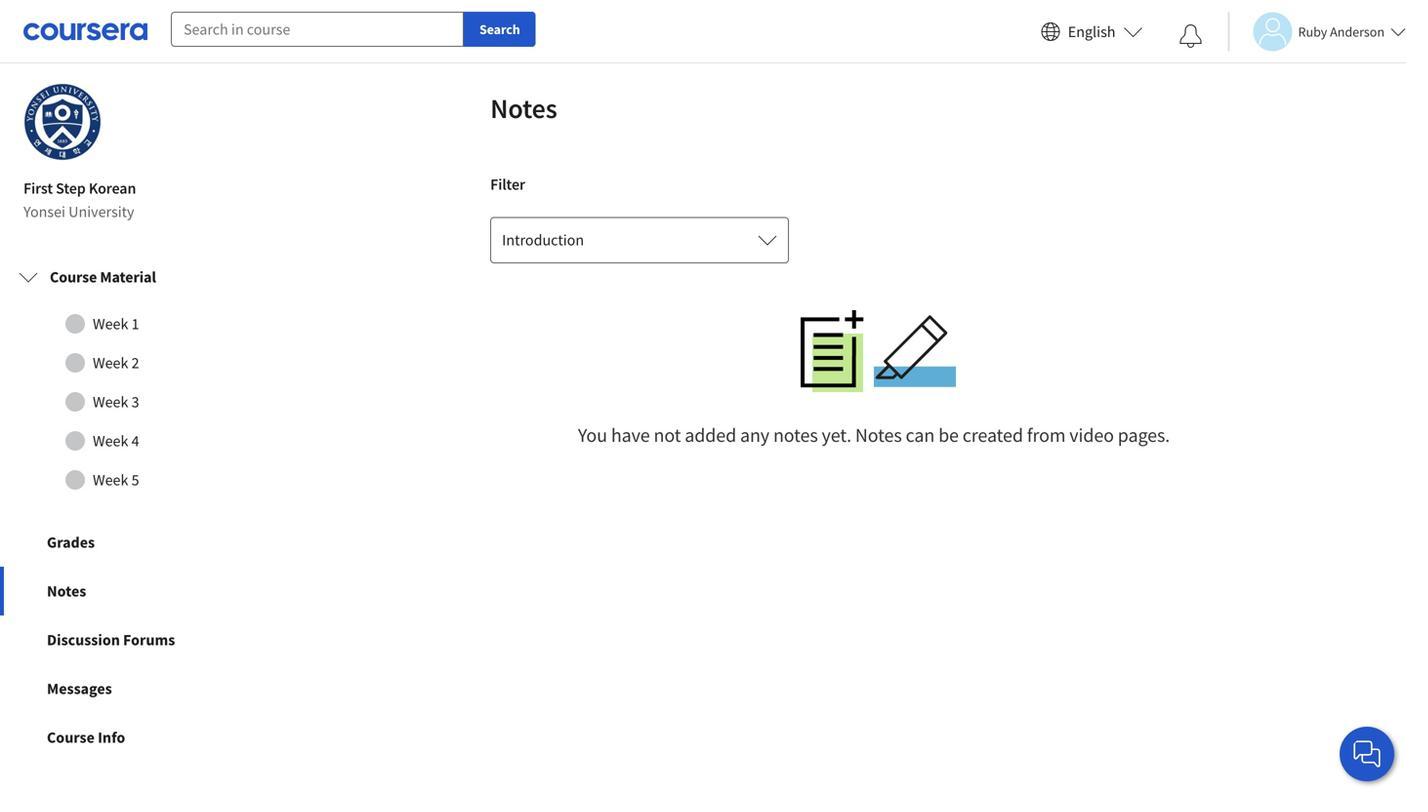 Task type: vqa. For each thing, say whether or not it's contained in the screenshot.
bottommost Course
yes



Task type: locate. For each thing, give the bounding box(es) containing it.
course inside dropdown button
[[50, 268, 97, 287]]

week inside 'link'
[[93, 354, 128, 373]]

notes down grades at the bottom left of the page
[[47, 582, 86, 602]]

anderson
[[1330, 23, 1385, 41]]

week left the 5
[[93, 471, 128, 490]]

yonsei
[[23, 202, 65, 222]]

you
[[578, 423, 607, 448]]

first step korean yonsei university
[[23, 179, 136, 222]]

week 1
[[93, 315, 139, 334]]

you have not added any notes yet. notes can be created from video pages.
[[578, 423, 1170, 448]]

5 week from the top
[[93, 471, 128, 490]]

week for week 1
[[93, 315, 128, 334]]

created
[[963, 423, 1023, 448]]

week inside "link"
[[93, 393, 128, 412]]

notes left can
[[855, 423, 902, 448]]

course left info
[[47, 729, 95, 748]]

introduction button
[[490, 217, 789, 264]]

4 week from the top
[[93, 432, 128, 451]]

korean
[[89, 179, 136, 198]]

course
[[50, 268, 97, 287], [47, 729, 95, 748]]

week 4
[[93, 432, 139, 451]]

course left material
[[50, 268, 97, 287]]

notes link
[[0, 567, 281, 616]]

week
[[93, 315, 128, 334], [93, 354, 128, 373], [93, 393, 128, 412], [93, 432, 128, 451], [93, 471, 128, 490]]

3 week from the top
[[93, 393, 128, 412]]

week left 1
[[93, 315, 128, 334]]

course info
[[47, 729, 125, 748]]

forums
[[123, 631, 175, 650]]

added
[[685, 423, 736, 448]]

english
[[1068, 22, 1116, 42]]

help center image
[[1356, 743, 1379, 767]]

notes
[[490, 91, 557, 126], [855, 423, 902, 448], [47, 582, 86, 602]]

discussion forums link
[[0, 616, 281, 665]]

any
[[740, 423, 770, 448]]

2 vertical spatial notes
[[47, 582, 86, 602]]

have
[[611, 423, 650, 448]]

info
[[98, 729, 125, 748]]

week 2
[[93, 354, 139, 373]]

notes up filter
[[490, 91, 557, 126]]

Search in course text field
[[171, 12, 464, 47]]

search button
[[464, 12, 536, 47]]

video
[[1070, 423, 1114, 448]]

week for week 2
[[93, 354, 128, 373]]

week 3
[[93, 393, 139, 412]]

week left 3
[[93, 393, 128, 412]]

1 week from the top
[[93, 315, 128, 334]]

1
[[131, 315, 139, 334]]

1 vertical spatial notes
[[855, 423, 902, 448]]

1 vertical spatial course
[[47, 729, 95, 748]]

5
[[131, 471, 139, 490]]

2 horizontal spatial notes
[[855, 423, 902, 448]]

week left 4
[[93, 432, 128, 451]]

messages
[[47, 680, 112, 699]]

ruby anderson
[[1298, 23, 1385, 41]]

week left 2
[[93, 354, 128, 373]]

search
[[480, 21, 520, 38]]

can
[[906, 423, 935, 448]]

1 horizontal spatial notes
[[490, 91, 557, 126]]

week for week 5
[[93, 471, 128, 490]]

0 horizontal spatial notes
[[47, 582, 86, 602]]

2 week from the top
[[93, 354, 128, 373]]

step
[[56, 179, 86, 198]]

0 vertical spatial notes
[[490, 91, 557, 126]]

pages.
[[1118, 423, 1170, 448]]

0 vertical spatial course
[[50, 268, 97, 287]]



Task type: describe. For each thing, give the bounding box(es) containing it.
ruby
[[1298, 23, 1327, 41]]

week for week 4
[[93, 432, 128, 451]]

messages link
[[0, 665, 281, 714]]

course material
[[50, 268, 156, 287]]

3
[[131, 393, 139, 412]]

2
[[131, 354, 139, 373]]

course material button
[[3, 250, 278, 305]]

show notifications image
[[1179, 24, 1203, 48]]

english button
[[1033, 0, 1151, 63]]

yet.
[[822, 423, 852, 448]]

university
[[69, 202, 134, 222]]

first
[[23, 179, 53, 198]]

yonsei university image
[[23, 83, 102, 161]]

coursera image
[[23, 16, 147, 47]]

take notes image
[[792, 311, 874, 393]]

course info link
[[0, 714, 281, 763]]

be
[[939, 423, 959, 448]]

week 4 link
[[19, 422, 263, 461]]

introduction
[[502, 231, 584, 250]]

week for week 3
[[93, 393, 128, 412]]

ruby anderson button
[[1228, 12, 1406, 51]]

not
[[654, 423, 681, 448]]

week 3 link
[[19, 383, 263, 422]]

discussion forums
[[47, 631, 175, 650]]

material
[[100, 268, 156, 287]]

course for course info
[[47, 729, 95, 748]]

grades
[[47, 533, 95, 553]]

filter
[[490, 175, 525, 194]]

week 2 link
[[19, 344, 263, 383]]

discussion
[[47, 631, 120, 650]]

course for course material
[[50, 268, 97, 287]]

notes
[[773, 423, 818, 448]]

grades link
[[0, 519, 281, 567]]

highlight image
[[874, 311, 956, 393]]

4
[[131, 432, 139, 451]]

week 5
[[93, 471, 139, 490]]

from
[[1027, 423, 1066, 448]]

week 5 link
[[19, 461, 263, 500]]

chat with us image
[[1352, 739, 1383, 771]]

week 1 link
[[19, 305, 263, 344]]



